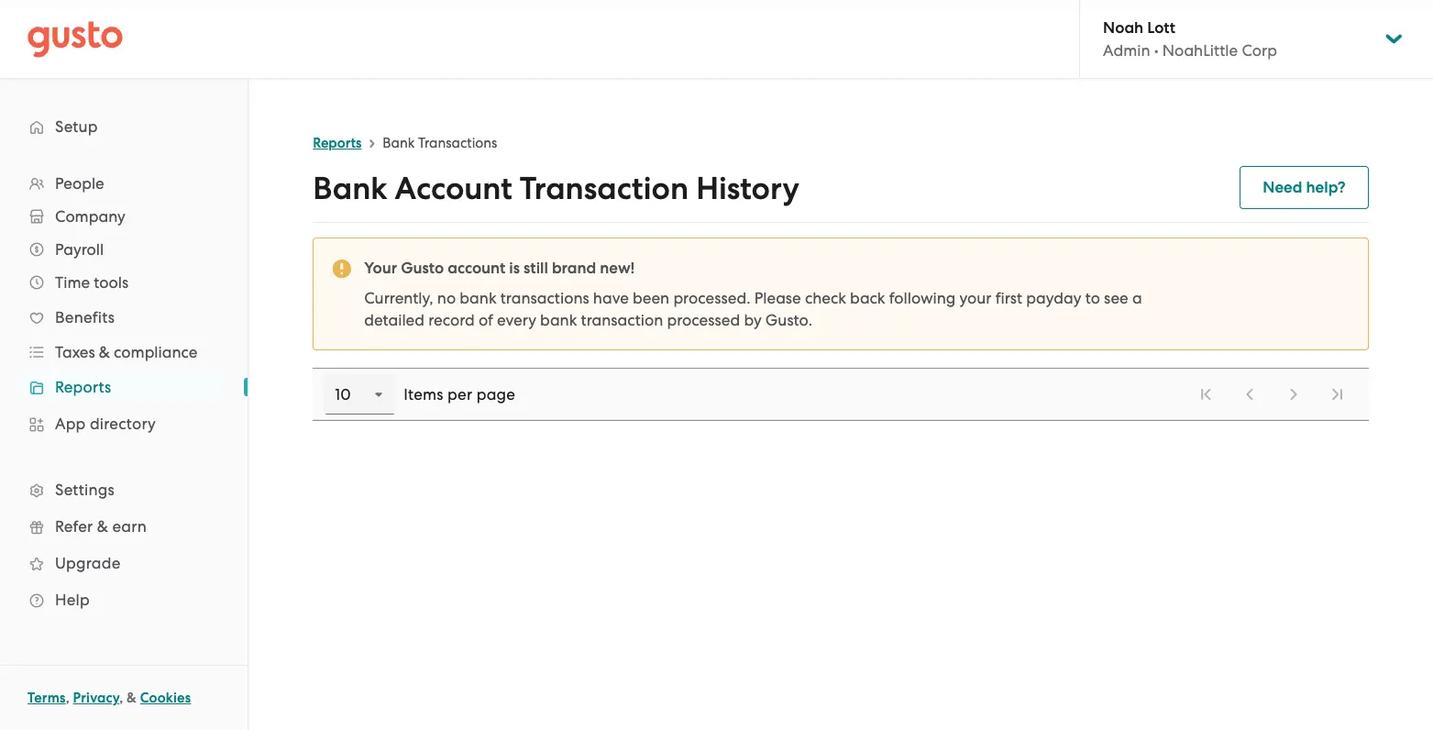 Task type: describe. For each thing, give the bounding box(es) containing it.
detailed
[[364, 311, 425, 329]]

company button
[[18, 200, 229, 233]]

payroll button
[[18, 233, 229, 266]]

noahlittle
[[1163, 41, 1238, 60]]

compliance
[[114, 343, 198, 361]]

1 horizontal spatial reports
[[313, 135, 362, 151]]

list for bank transaction pagination controls element
[[1186, 374, 1358, 415]]

help link
[[18, 583, 229, 616]]

account
[[448, 259, 506, 278]]

your
[[960, 289, 992, 307]]

have
[[593, 289, 629, 307]]

bank transaction pagination controls element
[[313, 368, 1369, 421]]

list for gusto navigation element
[[0, 167, 248, 618]]

payroll
[[55, 240, 104, 259]]

every
[[497, 311, 536, 329]]

corp
[[1242, 41, 1278, 60]]

your gusto account is still brand new!
[[364, 259, 635, 278]]

refer & earn link
[[18, 510, 229, 543]]

gusto.
[[766, 311, 813, 329]]

check
[[805, 289, 847, 307]]

still
[[524, 259, 548, 278]]

privacy
[[73, 690, 119, 706]]

& for earn
[[97, 517, 108, 536]]

company
[[55, 207, 125, 226]]

benefits link
[[18, 301, 229, 334]]

•
[[1155, 41, 1159, 60]]

no
[[437, 289, 456, 307]]

terms , privacy , & cookies
[[28, 690, 191, 706]]

app
[[55, 415, 86, 433]]

0 horizontal spatial reports link
[[18, 371, 229, 404]]

taxes & compliance
[[55, 343, 198, 361]]

refer & earn
[[55, 517, 147, 536]]

need help?
[[1263, 178, 1346, 197]]

a
[[1133, 289, 1142, 307]]

by
[[744, 311, 762, 329]]

transaction
[[581, 311, 663, 329]]

page
[[477, 385, 516, 404]]

see
[[1104, 289, 1129, 307]]

directory
[[90, 415, 156, 433]]

brand
[[552, 259, 596, 278]]

processed
[[667, 311, 740, 329]]

items per page
[[404, 385, 516, 404]]

record
[[429, 311, 475, 329]]

is
[[509, 259, 520, 278]]

currently, no bank transactions have been processed. please check back following your first payday to see a detailed record of every bank transaction processed by gusto.
[[364, 289, 1142, 329]]

0 vertical spatial bank
[[460, 289, 497, 307]]

app directory
[[55, 415, 156, 433]]

cookies
[[140, 690, 191, 706]]

reports inside gusto navigation element
[[55, 378, 111, 396]]

payday
[[1027, 289, 1082, 307]]



Task type: locate. For each thing, give the bounding box(es) containing it.
back
[[850, 289, 886, 307]]

help
[[55, 591, 90, 609]]

bank transactions
[[383, 135, 497, 151]]

&
[[99, 343, 110, 361], [97, 517, 108, 536], [127, 690, 137, 706]]

transaction
[[520, 170, 689, 207]]

your gusto account is still brand new! alert
[[313, 238, 1369, 350]]

first
[[996, 289, 1023, 307]]

2 vertical spatial &
[[127, 690, 137, 706]]

lott
[[1148, 18, 1176, 38]]

bank left transactions
[[383, 135, 415, 151]]

people button
[[18, 167, 229, 200]]

please
[[755, 289, 801, 307]]

earn
[[112, 517, 147, 536]]

home image
[[28, 21, 123, 57]]

1 horizontal spatial ,
[[119, 690, 123, 706]]

currently,
[[364, 289, 433, 307]]

transactions
[[501, 289, 589, 307]]

bank down transactions
[[540, 311, 577, 329]]

bank
[[460, 289, 497, 307], [540, 311, 577, 329]]

bank up "your"
[[313, 170, 387, 207]]

your
[[364, 259, 397, 278]]

0 vertical spatial reports
[[313, 135, 362, 151]]

bank for bank account transaction history
[[313, 170, 387, 207]]

time
[[55, 273, 90, 292]]

, left the cookies
[[119, 690, 123, 706]]

gusto
[[401, 259, 444, 278]]

noah
[[1103, 18, 1144, 38]]

upgrade link
[[18, 547, 229, 580]]

list inside bank transaction pagination controls element
[[1186, 374, 1358, 415]]

,
[[66, 690, 70, 706], [119, 690, 123, 706]]

people
[[55, 174, 104, 193]]

time tools
[[55, 273, 129, 292]]

1 horizontal spatial reports link
[[313, 135, 362, 151]]

& inside dropdown button
[[99, 343, 110, 361]]

been
[[633, 289, 670, 307]]

benefits
[[55, 308, 115, 327]]

0 horizontal spatial bank
[[460, 289, 497, 307]]

bank
[[383, 135, 415, 151], [313, 170, 387, 207]]

1 vertical spatial bank
[[313, 170, 387, 207]]

& left earn
[[97, 517, 108, 536]]

& for compliance
[[99, 343, 110, 361]]

history
[[696, 170, 800, 207]]

& right taxes
[[99, 343, 110, 361]]

setup
[[55, 117, 98, 136]]

settings
[[55, 481, 115, 499]]

gusto navigation element
[[0, 79, 248, 648]]

upgrade
[[55, 554, 121, 572]]

tools
[[94, 273, 129, 292]]

setup link
[[18, 110, 229, 143]]

time tools button
[[18, 266, 229, 299]]

help?
[[1307, 178, 1346, 197]]

0 vertical spatial bank
[[383, 135, 415, 151]]

noah lott admin • noahlittle corp
[[1103, 18, 1278, 60]]

transactions
[[418, 135, 497, 151]]

list containing people
[[0, 167, 248, 618]]

& left the cookies
[[127, 690, 137, 706]]

0 vertical spatial reports link
[[313, 135, 362, 151]]

2 , from the left
[[119, 690, 123, 706]]

settings link
[[18, 473, 229, 506]]

account
[[395, 170, 512, 207]]

0 horizontal spatial ,
[[66, 690, 70, 706]]

1 horizontal spatial bank
[[540, 311, 577, 329]]

processed.
[[674, 289, 751, 307]]

1 vertical spatial bank
[[540, 311, 577, 329]]

, left privacy link
[[66, 690, 70, 706]]

1 , from the left
[[66, 690, 70, 706]]

terms
[[28, 690, 66, 706]]

items
[[404, 385, 444, 404]]

privacy link
[[73, 690, 119, 706]]

bank up of
[[460, 289, 497, 307]]

cookies button
[[140, 687, 191, 709]]

0 horizontal spatial list
[[0, 167, 248, 618]]

list
[[0, 167, 248, 618], [1186, 374, 1358, 415]]

1 vertical spatial &
[[97, 517, 108, 536]]

1 vertical spatial reports link
[[18, 371, 229, 404]]

new!
[[600, 259, 635, 278]]

bank account transaction history
[[313, 170, 800, 207]]

need help? button
[[1240, 166, 1369, 209]]

need
[[1263, 178, 1303, 197]]

reports
[[313, 135, 362, 151], [55, 378, 111, 396]]

taxes
[[55, 343, 95, 361]]

1 vertical spatial reports
[[55, 378, 111, 396]]

reports link
[[313, 135, 362, 151], [18, 371, 229, 404]]

refer
[[55, 517, 93, 536]]

0 vertical spatial &
[[99, 343, 110, 361]]

0 horizontal spatial reports
[[55, 378, 111, 396]]

per
[[448, 385, 473, 404]]

following
[[889, 289, 956, 307]]

of
[[479, 311, 493, 329]]

1 horizontal spatial list
[[1186, 374, 1358, 415]]

admin
[[1103, 41, 1151, 60]]

taxes & compliance button
[[18, 336, 229, 369]]

bank for bank transactions
[[383, 135, 415, 151]]

terms link
[[28, 690, 66, 706]]

app directory link
[[18, 407, 229, 440]]

to
[[1086, 289, 1101, 307]]



Task type: vqa. For each thing, say whether or not it's contained in the screenshot.
the admin
yes



